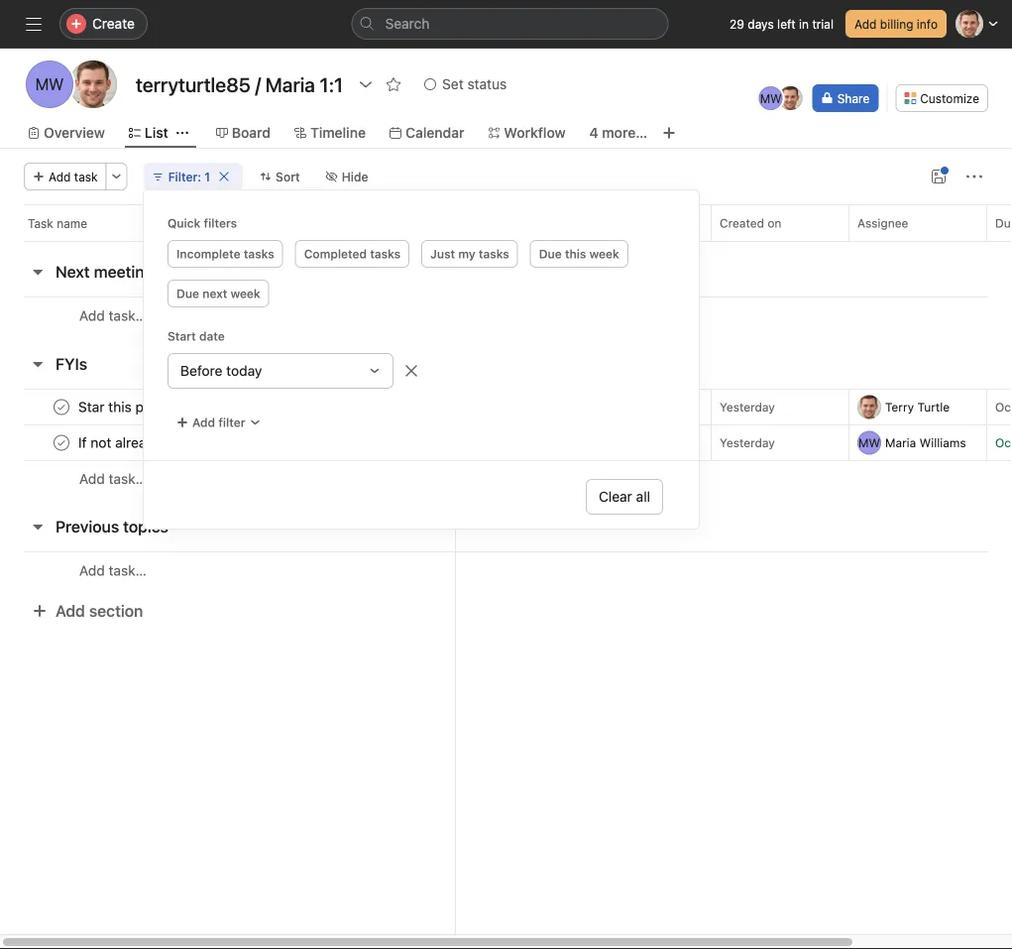 Task type: describe. For each thing, give the bounding box(es) containing it.
filters
[[204, 216, 237, 230]]

week for due next week
[[231, 287, 261, 301]]

all
[[636, 489, 651, 505]]

add up add section button
[[79, 562, 105, 579]]

If not already scheduled, set up a recurring 1:1 meeting in your calendar text field
[[74, 433, 384, 453]]

add inside header fyis tree grid
[[79, 471, 105, 487]]

board link
[[216, 122, 271, 144]]

29 days left in trial
[[730, 17, 834, 31]]

williams
[[920, 436, 967, 450]]

my
[[459, 247, 476, 261]]

task… inside header fyis tree grid
[[109, 471, 147, 487]]

due this week button
[[530, 240, 629, 268]]

timeline
[[310, 124, 366, 141]]

topic type field for if not already scheduled, set up a recurring 1:1 meeting in your calendar cell
[[455, 425, 574, 461]]

remove image
[[404, 363, 420, 379]]

search button
[[352, 8, 669, 40]]

collapse task list for this section image for fyis
[[30, 356, 46, 372]]

incomplete
[[177, 247, 241, 261]]

share
[[838, 91, 870, 105]]

completed tasks button
[[295, 240, 410, 268]]

quick
[[168, 216, 201, 230]]

4 more… button
[[590, 122, 648, 144]]

add task… row for previous topics the collapse task list for this section "image"
[[0, 552, 1013, 589]]

filter
[[219, 416, 246, 430]]

before today group
[[168, 353, 676, 389]]

1
[[205, 170, 210, 184]]

timeline link
[[295, 122, 366, 144]]

due next week
[[177, 287, 261, 301]]

header fyis tree grid
[[0, 389, 1013, 497]]

task
[[28, 216, 53, 230]]

creator for if not already scheduled, set up a recurring 1:1 meeting in your calendar cell
[[573, 425, 712, 461]]

more actions image
[[967, 169, 983, 185]]

tt inside header fyis tree grid
[[862, 400, 877, 414]]

meeting
[[94, 262, 154, 281]]

left
[[778, 17, 796, 31]]

29
[[730, 17, 745, 31]]

add task… button for previous topics the collapse task list for this section "image"
[[79, 560, 147, 582]]

topic type field for star this project cell
[[455, 389, 574, 426]]

creator for star this project cell
[[573, 389, 712, 426]]

fyis
[[56, 355, 87, 373]]

today
[[226, 363, 262, 379]]

set status button
[[416, 70, 516, 98]]

days
[[748, 17, 774, 31]]

add task… for first the collapse task list for this section "image" from the top of the page 'add task…' button
[[79, 308, 147, 324]]

add inside add filter dropdown button
[[192, 416, 215, 430]]

calendar
[[406, 124, 465, 141]]

0 horizontal spatial tt
[[83, 75, 103, 94]]

1 horizontal spatial tt
[[784, 91, 799, 105]]

sort button
[[251, 163, 309, 190]]

customize
[[921, 91, 980, 105]]

search
[[385, 15, 430, 32]]

add filter button
[[168, 409, 270, 436]]

1 vertical spatial more section actions image
[[206, 519, 222, 535]]

expand sidebar image
[[26, 16, 42, 32]]

customize button
[[896, 84, 989, 112]]

on
[[768, 216, 782, 230]]

set
[[443, 76, 464, 92]]

due for due this week
[[539, 247, 562, 261]]

completed tasks
[[304, 247, 401, 261]]

4
[[590, 124, 599, 141]]

list
[[145, 124, 168, 141]]

clear all button
[[586, 479, 664, 515]]

next meeting
[[56, 262, 154, 281]]

more actions image
[[111, 171, 123, 183]]

completed image
[[50, 395, 73, 419]]

overview
[[44, 124, 105, 141]]

date
[[199, 329, 225, 343]]

task name
[[28, 216, 87, 230]]

completed image
[[50, 431, 73, 455]]

before today
[[181, 363, 262, 379]]

task
[[74, 170, 98, 184]]

board
[[232, 124, 271, 141]]

search list box
[[352, 8, 669, 40]]

4 more…
[[590, 124, 648, 141]]

calendar link
[[390, 122, 465, 144]]

fyis button
[[56, 346, 87, 382]]

section
[[89, 602, 143, 620]]

incomplete tasks button
[[168, 240, 283, 268]]

due this week
[[539, 247, 620, 261]]

add billing info button
[[846, 10, 947, 38]]

add down next meeting
[[79, 308, 105, 324]]

add task… button for first the collapse task list for this section "image" from the top of the page
[[79, 305, 147, 327]]

before today button
[[168, 353, 394, 389]]

just
[[431, 247, 455, 261]]

previous
[[56, 517, 119, 536]]

filter: 1
[[168, 170, 210, 184]]

due for due
[[996, 216, 1013, 230]]

due for due next week
[[177, 287, 199, 301]]

add task
[[49, 170, 98, 184]]

add to starred image
[[386, 76, 402, 92]]

star this project cell
[[0, 389, 456, 426]]



Task type: locate. For each thing, give the bounding box(es) containing it.
in
[[800, 17, 809, 31]]

2 vertical spatial task…
[[109, 562, 147, 579]]

previous topics
[[56, 517, 169, 536]]

tasks for completed tasks
[[370, 247, 401, 261]]

mw up the 'overview' link
[[35, 75, 64, 94]]

1 horizontal spatial more section actions image
[[206, 519, 222, 535]]

week for due this week
[[590, 247, 620, 261]]

share button
[[813, 84, 879, 112]]

2 add task… from the top
[[79, 471, 147, 487]]

1 completed checkbox from the top
[[50, 395, 73, 419]]

create button
[[60, 8, 148, 40]]

row
[[0, 204, 1013, 241], [24, 240, 1013, 242], [0, 389, 1013, 426], [0, 425, 1013, 461]]

completed checkbox up completed icon
[[50, 395, 73, 419]]

add task… button down next meeting
[[79, 305, 147, 327]]

show options image
[[358, 76, 374, 92]]

1 task… from the top
[[109, 308, 147, 324]]

Completed checkbox
[[50, 395, 73, 419], [50, 431, 73, 455]]

2 vertical spatial add task… button
[[79, 560, 147, 582]]

2 horizontal spatial due
[[996, 216, 1013, 230]]

due next week button
[[168, 280, 270, 308]]

1 add task… from the top
[[79, 308, 147, 324]]

create
[[92, 15, 135, 32]]

workflow
[[504, 124, 566, 141]]

mw inside header fyis tree grid
[[859, 436, 881, 450]]

add up "previous"
[[79, 471, 105, 487]]

due
[[996, 216, 1013, 230], [539, 247, 562, 261], [177, 287, 199, 301]]

0 horizontal spatial week
[[231, 287, 261, 301]]

task…
[[109, 308, 147, 324], [109, 471, 147, 487], [109, 562, 147, 579]]

2 vertical spatial collapse task list for this section image
[[30, 519, 46, 535]]

completed checkbox down completed image
[[50, 431, 73, 455]]

1 tasks from the left
[[244, 247, 274, 261]]

yesterday
[[720, 400, 775, 414], [720, 436, 775, 450]]

add filter
[[192, 416, 246, 430]]

created on
[[720, 216, 782, 230]]

task… up previous topics
[[109, 471, 147, 487]]

add task… row for first the collapse task list for this section "image" from the top of the page
[[0, 297, 1013, 334]]

completed checkbox for tt
[[50, 395, 73, 419]]

2 horizontal spatial mw
[[859, 436, 881, 450]]

2 task… from the top
[[109, 471, 147, 487]]

next
[[56, 262, 90, 281]]

add inside add section button
[[56, 602, 85, 620]]

collapse task list for this section image
[[30, 264, 46, 280], [30, 356, 46, 372], [30, 519, 46, 535]]

None text field
[[131, 66, 348, 102]]

terry turtle
[[886, 400, 950, 414]]

add tab image
[[662, 125, 678, 141]]

2 collapse task list for this section image from the top
[[30, 356, 46, 372]]

collapse task list for this section image left next
[[30, 264, 46, 280]]

add section
[[56, 602, 143, 620]]

add left task
[[49, 170, 71, 184]]

completed checkbox inside if not already scheduled, set up a recurring 1:1 meeting in your calendar cell
[[50, 431, 73, 455]]

add task… button up previous topics button
[[79, 468, 147, 490]]

collapse task list for this section image for previous topics
[[30, 519, 46, 535]]

3 add task… button from the top
[[79, 560, 147, 582]]

more section actions image up star this project text field
[[125, 356, 141, 372]]

1 vertical spatial task…
[[109, 471, 147, 487]]

0 vertical spatial due
[[996, 216, 1013, 230]]

more section actions image
[[125, 356, 141, 372], [206, 519, 222, 535]]

oct for maria williams
[[996, 436, 1013, 450]]

add inside add billing info button
[[855, 17, 877, 31]]

0 vertical spatial completed checkbox
[[50, 395, 73, 419]]

1 vertical spatial oct
[[996, 436, 1013, 450]]

add task… button up section
[[79, 560, 147, 582]]

mw
[[35, 75, 64, 94], [760, 91, 782, 105], [859, 436, 881, 450]]

completed checkbox for mw
[[50, 431, 73, 455]]

2 vertical spatial add task…
[[79, 562, 147, 579]]

clear all
[[599, 489, 651, 505]]

assignee
[[858, 216, 909, 230]]

3 task… from the top
[[109, 562, 147, 579]]

topics
[[123, 517, 169, 536]]

week right next
[[231, 287, 261, 301]]

turtle
[[918, 400, 950, 414]]

filter:
[[168, 170, 201, 184]]

previous topics button
[[56, 509, 169, 545]]

add task…
[[79, 308, 147, 324], [79, 471, 147, 487], [79, 562, 147, 579]]

tasks right completed
[[370, 247, 401, 261]]

1 horizontal spatial due
[[539, 247, 562, 261]]

add task… button inside header fyis tree grid
[[79, 468, 147, 490]]

add task button
[[24, 163, 107, 190]]

collapse task list for this section image left "previous"
[[30, 519, 46, 535]]

1 vertical spatial due
[[539, 247, 562, 261]]

add task… for 'add task…' button within header fyis tree grid
[[79, 471, 147, 487]]

add task… for previous topics the collapse task list for this section "image" 'add task…' button
[[79, 562, 147, 579]]

tasks right incomplete
[[244, 247, 274, 261]]

1 yesterday from the top
[[720, 400, 775, 414]]

add billing info
[[855, 17, 938, 31]]

add left billing
[[855, 17, 877, 31]]

0 vertical spatial yesterday
[[720, 400, 775, 414]]

3 add task… from the top
[[79, 562, 147, 579]]

oct right williams
[[996, 436, 1013, 450]]

terry
[[886, 400, 915, 414]]

set status
[[443, 76, 507, 92]]

info
[[917, 17, 938, 31]]

tt left share button
[[784, 91, 799, 105]]

1 vertical spatial add task… row
[[0, 460, 1013, 497]]

0 horizontal spatial due
[[177, 287, 199, 301]]

filter: 1 button
[[143, 163, 243, 190]]

2 vertical spatial due
[[177, 287, 199, 301]]

maria williams
[[886, 436, 967, 450]]

status
[[468, 76, 507, 92]]

quick filters
[[168, 216, 237, 230]]

start date
[[168, 329, 225, 343]]

yesterday for mw
[[720, 436, 775, 450]]

tt
[[83, 75, 103, 94], [784, 91, 799, 105], [862, 400, 877, 414]]

clear image
[[218, 171, 230, 183]]

oct right "turtle"
[[996, 400, 1013, 414]]

0 vertical spatial more section actions image
[[125, 356, 141, 372]]

task… up section
[[109, 562, 147, 579]]

created
[[720, 216, 765, 230]]

2 oct from the top
[[996, 436, 1013, 450]]

2 yesterday from the top
[[720, 436, 775, 450]]

0 vertical spatial oct
[[996, 400, 1013, 414]]

billing
[[881, 17, 914, 31]]

add task… row
[[0, 297, 1013, 334], [0, 460, 1013, 497], [0, 552, 1013, 589]]

0 vertical spatial task…
[[109, 308, 147, 324]]

1 horizontal spatial week
[[590, 247, 620, 261]]

1 horizontal spatial mw
[[760, 91, 782, 105]]

overview link
[[28, 122, 105, 144]]

add left section
[[56, 602, 85, 620]]

oct
[[996, 400, 1013, 414], [996, 436, 1013, 450]]

add task… down next meeting
[[79, 308, 147, 324]]

1 oct from the top
[[996, 400, 1013, 414]]

maria
[[886, 436, 917, 450]]

completed
[[304, 247, 367, 261]]

2 horizontal spatial tasks
[[479, 247, 510, 261]]

Star this project text field
[[74, 397, 186, 417]]

just my tasks button
[[422, 240, 518, 268]]

mw left maria
[[859, 436, 881, 450]]

row containing task name
[[0, 204, 1013, 241]]

more…
[[602, 124, 648, 141]]

0 horizontal spatial more section actions image
[[125, 356, 141, 372]]

add left filter
[[192, 416, 215, 430]]

3 collapse task list for this section image from the top
[[30, 519, 46, 535]]

before
[[181, 363, 223, 379]]

1 vertical spatial week
[[231, 287, 261, 301]]

hide button
[[317, 163, 377, 190]]

add inside add task button
[[49, 170, 71, 184]]

add task… button
[[79, 305, 147, 327], [79, 468, 147, 490], [79, 560, 147, 582]]

just my tasks
[[431, 247, 510, 261]]

if not already scheduled, set up a recurring 1:1 meeting in your calendar cell
[[0, 425, 456, 461]]

more section actions image right add a task to this section icon
[[206, 519, 222, 535]]

2 add task… row from the top
[[0, 460, 1013, 497]]

next meeting button
[[56, 254, 154, 290]]

1 vertical spatial collapse task list for this section image
[[30, 356, 46, 372]]

next
[[203, 287, 227, 301]]

tt up overview
[[83, 75, 103, 94]]

1 vertical spatial add task… button
[[79, 468, 147, 490]]

0 horizontal spatial tasks
[[244, 247, 274, 261]]

add section button
[[24, 593, 151, 629]]

collapse task list for this section image left fyis
[[30, 356, 46, 372]]

task… down meeting
[[109, 308, 147, 324]]

week right this
[[590, 247, 620, 261]]

sort
[[276, 170, 300, 184]]

1 horizontal spatial tasks
[[370, 247, 401, 261]]

tasks right my
[[479, 247, 510, 261]]

tt left terry
[[862, 400, 877, 414]]

workflow link
[[488, 122, 566, 144]]

1 vertical spatial add task…
[[79, 471, 147, 487]]

completed checkbox inside star this project cell
[[50, 395, 73, 419]]

2 tasks from the left
[[370, 247, 401, 261]]

yesterday for tt
[[720, 400, 775, 414]]

clear
[[599, 489, 633, 505]]

2 vertical spatial add task… row
[[0, 552, 1013, 589]]

add task… inside header fyis tree grid
[[79, 471, 147, 487]]

tab actions image
[[176, 127, 188, 139]]

0 vertical spatial week
[[590, 247, 620, 261]]

hide
[[342, 170, 368, 184]]

this
[[565, 247, 587, 261]]

name
[[57, 216, 87, 230]]

tasks for incomplete tasks
[[244, 247, 274, 261]]

0 horizontal spatial mw
[[35, 75, 64, 94]]

2 horizontal spatial tt
[[862, 400, 877, 414]]

add task… up previous topics button
[[79, 471, 147, 487]]

1 collapse task list for this section image from the top
[[30, 264, 46, 280]]

2 add task… button from the top
[[79, 468, 147, 490]]

tasks
[[244, 247, 274, 261], [370, 247, 401, 261], [479, 247, 510, 261]]

add a task to this section image
[[178, 519, 194, 535]]

oct for terry turtle
[[996, 400, 1013, 414]]

add task… up section
[[79, 562, 147, 579]]

1 vertical spatial completed checkbox
[[50, 431, 73, 455]]

mw left share button
[[760, 91, 782, 105]]

start
[[168, 329, 196, 343]]

0 vertical spatial add task… row
[[0, 297, 1013, 334]]

save options image
[[931, 169, 947, 185]]

1 add task… row from the top
[[0, 297, 1013, 334]]

week
[[590, 247, 620, 261], [231, 287, 261, 301]]

add
[[855, 17, 877, 31], [49, 170, 71, 184], [79, 308, 105, 324], [192, 416, 215, 430], [79, 471, 105, 487], [79, 562, 105, 579], [56, 602, 85, 620]]

3 tasks from the left
[[479, 247, 510, 261]]

2 completed checkbox from the top
[[50, 431, 73, 455]]

1 add task… button from the top
[[79, 305, 147, 327]]

list link
[[129, 122, 168, 144]]

0 vertical spatial add task…
[[79, 308, 147, 324]]

incomplete tasks
[[177, 247, 274, 261]]

1 vertical spatial yesterday
[[720, 436, 775, 450]]

trial
[[813, 17, 834, 31]]

0 vertical spatial collapse task list for this section image
[[30, 264, 46, 280]]

3 add task… row from the top
[[0, 552, 1013, 589]]

0 vertical spatial add task… button
[[79, 305, 147, 327]]



Task type: vqa. For each thing, say whether or not it's contained in the screenshot.
first Template I link
no



